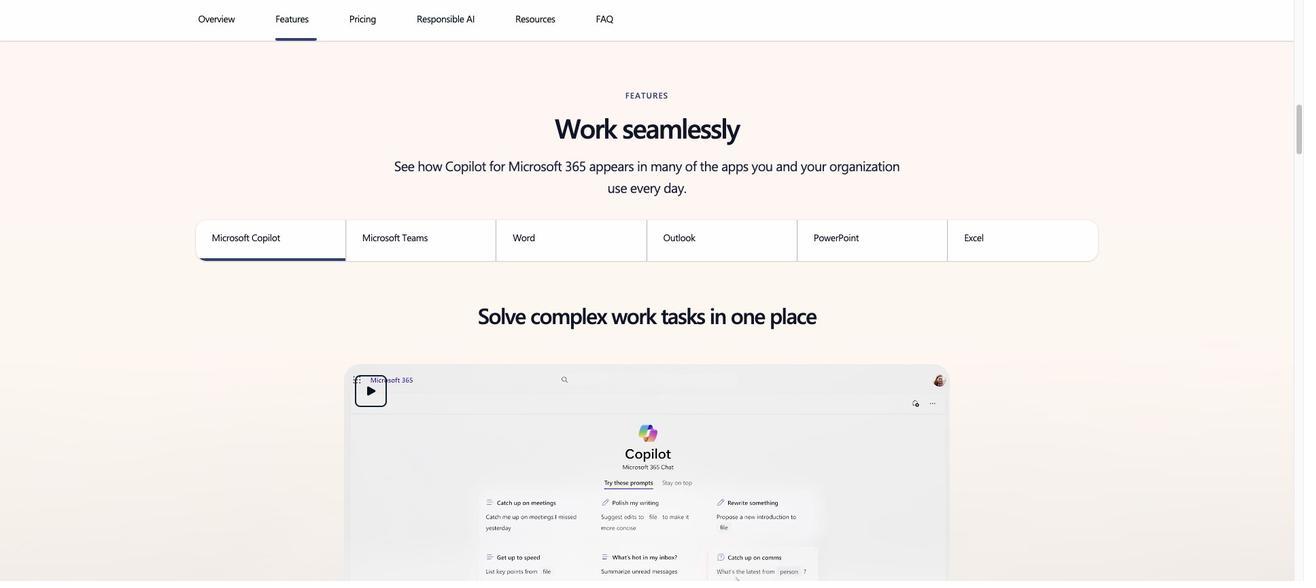 Task type: vqa. For each thing, say whether or not it's contained in the screenshot.
Microsoft Copilot app being utilized to generate pictures of a singing dog, assisting to identify a flower, and helping to generate an email to congratulate a coworker on a promotion.
no



Task type: locate. For each thing, give the bounding box(es) containing it.
word image
[[513, 232, 630, 245]]

powerpoint image
[[814, 232, 931, 245]]

work
[[612, 301, 656, 330]]

tab list
[[196, 221, 1099, 261]]

work seamlessly
[[555, 110, 739, 146]]

in
[[710, 301, 726, 330]]

microsoft teams image
[[362, 232, 480, 245]]

outlook image
[[664, 232, 781, 245]]

seamlessly
[[623, 110, 739, 146]]

excel image
[[965, 232, 1083, 245]]



Task type: describe. For each thing, give the bounding box(es) containing it.
watch copilot for microsoft 365 video image
[[366, 387, 376, 397]]

solve
[[478, 301, 526, 330]]

one
[[731, 301, 765, 330]]

complex
[[531, 301, 607, 330]]

microsoft copilot image
[[344, 365, 950, 582]]

work
[[555, 110, 617, 146]]

solve complex work tasks in one place
[[478, 301, 817, 330]]

place
[[770, 301, 817, 330]]

tasks
[[661, 301, 705, 330]]

features image
[[276, 38, 317, 41]]



